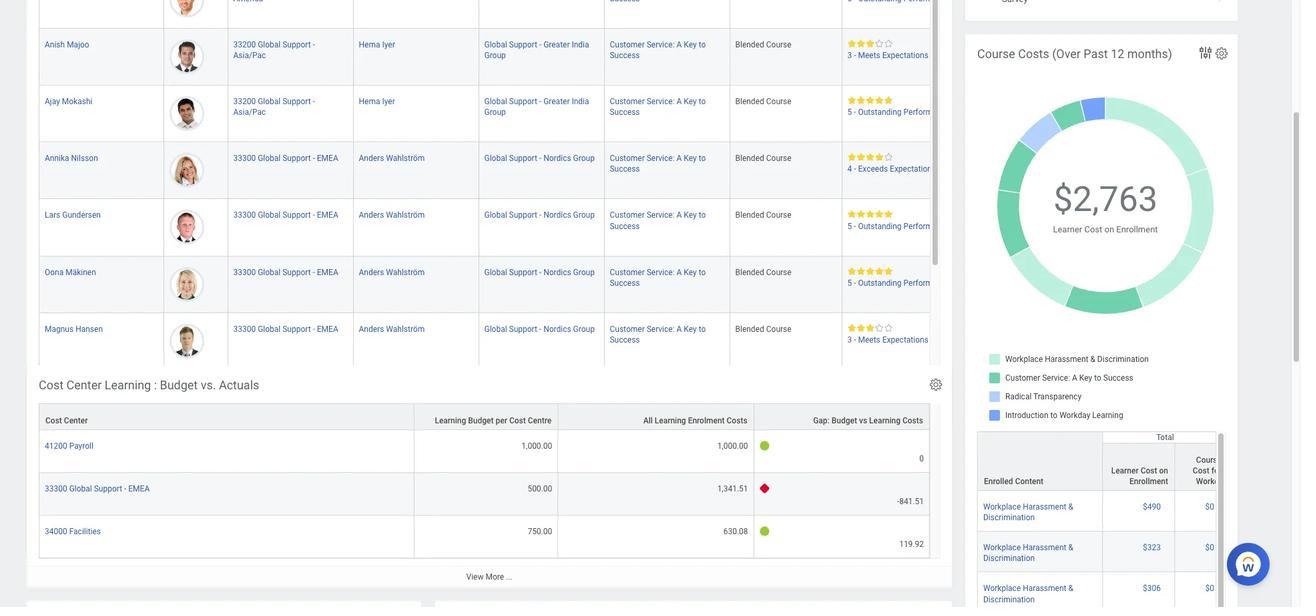 Task type: describe. For each thing, give the bounding box(es) containing it.
demo_m099.png image
[[170, 324, 204, 358]]

hema iyer for ajay mokashi
[[359, 97, 395, 106]]

chevron right image
[[1213, 0, 1230, 3]]

2 view more ... link from the top
[[27, 566, 952, 588]]

centre
[[528, 416, 552, 426]]

gap: budget vs learning costs button
[[754, 404, 930, 430]]

33300 global support - emea inside cost center learning : budget vs. actuals element
[[45, 484, 150, 494]]

lars gundersen
[[45, 211, 101, 220]]

ajay
[[45, 97, 60, 106]]

per
[[496, 416, 508, 426]]

view inside cost per course, employee and cost center 'element'
[[467, 408, 484, 417]]

oona mäkinen
[[45, 268, 96, 277]]

vs
[[860, 416, 868, 426]]

emea for mäkinen
[[317, 268, 338, 277]]

to for magnus hansen
[[699, 324, 706, 334]]

hema iyer link for mokashi
[[359, 94, 395, 106]]

all learning enrolment costs
[[644, 416, 748, 426]]

workplace for $490
[[984, 502, 1021, 512]]

global support - nordics group link for annika nilsson
[[485, 151, 595, 163]]

a for gundersen
[[677, 211, 682, 220]]

hema iyer for anish majoo
[[359, 40, 395, 50]]

a for hansen
[[677, 324, 682, 334]]

workplace harassment & discrimination for $306
[[984, 584, 1074, 604]]

oona
[[45, 268, 64, 277]]

row containing 34000 facilities
[[39, 516, 930, 559]]

cost inside '$2,763 learner cost on enrollment'
[[1085, 224, 1103, 234]]

course for gundersen
[[767, 211, 792, 220]]

demo_m274.png image
[[170, 210, 204, 245]]

key for ajay mokashi
[[684, 97, 697, 106]]

workplace harassment & discrimination link for $323
[[984, 541, 1074, 563]]

cost up cost center
[[39, 378, 64, 392]]

budget for gap:
[[832, 416, 858, 426]]

12
[[1111, 47, 1125, 61]]

cost inside learner cost on enrollment
[[1141, 466, 1158, 476]]

-841.51
[[898, 497, 924, 506]]

success for mäkinen
[[610, 278, 640, 288]]

blended course element for annika nilsson
[[736, 151, 792, 163]]

course cost for worker button
[[1176, 444, 1228, 490]]

33200 global support - asia/pac for ajay mokashi
[[233, 97, 315, 117]]

cost center learning : budget vs. actuals
[[39, 378, 259, 392]]

nordics for oona mäkinen
[[544, 268, 572, 277]]

workplace harassment & discrimination for $490
[[984, 502, 1074, 522]]

33200 for mokashi
[[233, 97, 256, 106]]

magnus
[[45, 324, 74, 334]]

anish majoo
[[45, 40, 89, 50]]

row containing oona mäkinen
[[39, 256, 968, 313]]

$323 button
[[1144, 543, 1164, 553]]

blended for ajay mokashi
[[736, 97, 765, 106]]

hema for ajay mokashi
[[359, 97, 380, 106]]

course for nilsson
[[767, 154, 792, 163]]

expectations inside 4 - exceeds expectations link
[[890, 165, 937, 174]]

5 - outstanding performance for ajay mokashi
[[848, 108, 950, 117]]

global support - greater india group for 3
[[485, 40, 589, 60]]

cost inside popup button
[[510, 416, 526, 426]]

all
[[644, 416, 653, 426]]

anders for magnus hansen
[[359, 324, 384, 334]]

:
[[154, 378, 157, 392]]

majoo
[[67, 40, 89, 50]]

lars gundersen link
[[45, 208, 101, 220]]

cory young (terminated)
[[45, 381, 134, 391]]

blended for anish majoo
[[736, 40, 765, 50]]

on inside learner cost on enrollment
[[1160, 466, 1169, 476]]

global support - greater india group link for 5 - outstanding performance
[[485, 94, 589, 117]]

row containing total
[[978, 432, 1229, 492]]

magnus hansen
[[45, 324, 103, 334]]

3 - meets expectations for global support - greater india group
[[848, 51, 929, 60]]

500.00
[[528, 484, 553, 494]]

demo_m278.png image
[[170, 0, 204, 17]]

service: for mäkinen
[[647, 268, 675, 277]]

33300 for hansen
[[233, 324, 256, 334]]

nilsson
[[71, 154, 98, 163]]

global support - nordics group for nilsson
[[485, 154, 595, 163]]

wahlström for nilsson
[[386, 154, 425, 163]]

vs.
[[201, 378, 216, 392]]

discrimination for $306
[[984, 595, 1035, 604]]

enrolled
[[985, 477, 1014, 486]]

34000 facilities
[[45, 527, 101, 537]]

41200
[[45, 442, 67, 451]]

750.00
[[528, 527, 553, 537]]

payroll
[[69, 442, 93, 451]]

to for annika nilsson
[[699, 154, 706, 163]]

all learning enrolment costs button
[[559, 404, 754, 430]]

wahlström for gundersen
[[386, 211, 425, 220]]

5 - outstanding performance link for gundersen
[[848, 219, 950, 231]]

enrolment
[[688, 416, 725, 426]]

demo_f247.png image
[[170, 153, 204, 188]]

view more ... inside cost center learning : budget vs. actuals element
[[467, 573, 513, 582]]

$0 button for $306
[[1206, 583, 1217, 594]]

global support - nordics group link for magnus hansen
[[485, 322, 595, 334]]

customer service: a key to success link for mokashi
[[610, 94, 706, 117]]

5 - outstanding performance link for mäkinen
[[848, 276, 950, 288]]

cost center learning : budget vs. actuals element
[[27, 365, 952, 588]]

global inside cost center learning : budget vs. actuals element
[[69, 484, 92, 494]]

0
[[920, 454, 924, 464]]

34000
[[45, 527, 67, 537]]

lars
[[45, 211, 60, 220]]

course inside "course cost for worker"
[[1197, 456, 1222, 465]]

learner cost on enrollment
[[1112, 466, 1169, 486]]

33200 global support - asia/pac link for mokashi
[[233, 94, 315, 117]]

success for hansen
[[610, 335, 640, 344]]

row containing magnus hansen
[[39, 313, 968, 370]]

facilities
[[69, 527, 101, 537]]

harassment for $323
[[1023, 543, 1067, 553]]

2 1,000.00 from the left
[[718, 442, 748, 451]]

630.08
[[724, 527, 748, 537]]

anders wahlström link for hansen
[[359, 322, 425, 334]]

cory young (terminated) link
[[45, 378, 134, 391]]

mokashi
[[62, 97, 92, 106]]

demo_f266.png image
[[170, 267, 204, 302]]

1 view more ... link from the top
[[27, 401, 952, 423]]

5 for oona mäkinen
[[848, 278, 852, 288]]

group for gundersen
[[573, 211, 595, 220]]

blended course element for oona mäkinen
[[736, 265, 792, 277]]

$0 for $306
[[1206, 584, 1215, 593]]

33300 inside cost center learning : budget vs. actuals element
[[45, 484, 67, 494]]

5 for ajay mokashi
[[848, 108, 852, 117]]

learning inside popup button
[[870, 416, 901, 426]]

global support - greater india group for 5
[[485, 97, 589, 117]]

india for 5 - outstanding performance
[[572, 97, 589, 106]]

content
[[1016, 477, 1044, 486]]

expectations for global support - nordics group
[[883, 335, 929, 344]]

outstanding for ajay mokashi
[[859, 108, 902, 117]]

$0 for $490
[[1206, 502, 1215, 512]]

row containing anish majoo
[[39, 29, 968, 86]]

course cost for worker
[[1193, 456, 1222, 486]]

row containing ajay mokashi
[[39, 86, 968, 142]]

gundersen
[[62, 211, 101, 220]]

enrolled content button
[[979, 432, 1103, 490]]

4 - exceeds expectations
[[848, 165, 937, 174]]

blended course element for magnus hansen
[[736, 322, 792, 334]]

$306 button
[[1144, 583, 1164, 594]]

$0 button for $490
[[1206, 502, 1217, 512]]

performance for lars gundersen
[[904, 221, 950, 231]]

harassment for $306
[[1023, 584, 1067, 593]]

cost center
[[45, 416, 88, 426]]

past
[[1084, 47, 1108, 61]]

service: for gundersen
[[647, 211, 675, 220]]

key for lars gundersen
[[684, 211, 697, 220]]

course for mäkinen
[[767, 268, 792, 277]]

row containing 33300 global support - emea
[[39, 473, 930, 516]]

34000 facilities link
[[45, 524, 101, 537]]

33200 for majoo
[[233, 40, 256, 50]]

worker
[[1197, 477, 1222, 486]]

actuals
[[219, 378, 259, 392]]

hema iyer link for majoo
[[359, 38, 395, 50]]

workplace harassment & discrimination link for $306
[[984, 581, 1074, 604]]

global support - nordics group for mäkinen
[[485, 268, 595, 277]]

& for $490
[[1069, 502, 1074, 512]]

anish majoo link
[[45, 38, 89, 50]]

1,341.51
[[718, 484, 748, 494]]

magnus hansen link
[[45, 322, 103, 334]]

wahlström for mäkinen
[[386, 268, 425, 277]]

annika nilsson link
[[45, 151, 98, 163]]

4
[[848, 165, 852, 174]]

to for ajay mokashi
[[699, 97, 706, 106]]

to for oona mäkinen
[[699, 268, 706, 277]]

demo_m148.png image
[[170, 40, 204, 74]]

course for mokashi
[[767, 97, 792, 106]]

cost inside "popup button"
[[45, 416, 62, 426]]

$306
[[1144, 584, 1162, 593]]

enrollment inside '$2,763 learner cost on enrollment'
[[1117, 224, 1159, 234]]

33300 for nilsson
[[233, 154, 256, 163]]

enrolled content column header
[[978, 432, 1103, 492]]

$490
[[1144, 502, 1162, 512]]

mäkinen
[[66, 268, 96, 277]]

& for $306
[[1069, 584, 1074, 593]]

customer for magnus hansen
[[610, 324, 645, 334]]

success for gundersen
[[610, 221, 640, 231]]

3 for global support - greater india group
[[848, 51, 852, 60]]

learner cost on enrollment button
[[1103, 444, 1175, 490]]

young
[[63, 381, 86, 391]]

service: for hansen
[[647, 324, 675, 334]]

$490 button
[[1144, 502, 1164, 512]]

customer service: a key to success for majoo
[[610, 40, 706, 60]]

5 - outstanding performance link for mokashi
[[848, 105, 950, 117]]

anders wahlström link for mäkinen
[[359, 265, 425, 277]]

gap:
[[814, 416, 830, 426]]

success for nilsson
[[610, 165, 640, 174]]

customer for lars gundersen
[[610, 211, 645, 220]]

learning  budget per cost centre button
[[415, 404, 558, 430]]

learning  budget per cost centre
[[435, 416, 552, 426]]

learner cost on enrollment column header
[[1103, 432, 1176, 492]]

anish
[[45, 40, 65, 50]]

row containing 41200 payroll
[[39, 430, 930, 473]]

learning right all
[[655, 416, 686, 426]]

learning left the :
[[105, 378, 151, 392]]

key for magnus hansen
[[684, 324, 697, 334]]

learning course cost element
[[435, 601, 952, 607]]

outstanding for oona mäkinen
[[859, 278, 902, 288]]

nordics for annika nilsson
[[544, 154, 572, 163]]

months)
[[1128, 47, 1173, 61]]

configure cost center learning : budget vs. actuals image
[[929, 377, 944, 392]]

cost center button
[[39, 404, 414, 430]]



Task type: locate. For each thing, give the bounding box(es) containing it.
workplace for $306
[[984, 584, 1021, 593]]

course costs (over past 12 months)
[[978, 47, 1173, 61]]

service:
[[647, 40, 675, 50], [647, 97, 675, 106], [647, 154, 675, 163], [647, 211, 675, 220], [647, 268, 675, 277], [647, 324, 675, 334]]

1 anders wahlström link from the top
[[359, 151, 425, 163]]

blended course element for anish majoo
[[736, 38, 792, 50]]

2 33200 from the top
[[233, 97, 256, 106]]

customer for annika nilsson
[[610, 154, 645, 163]]

1 vertical spatial more
[[486, 573, 504, 582]]

2 horizontal spatial budget
[[832, 416, 858, 426]]

cory
[[45, 381, 61, 391]]

2 anders wahlström from the top
[[359, 211, 425, 220]]

2 vertical spatial workplace
[[984, 584, 1021, 593]]

2 blended from the top
[[736, 97, 765, 106]]

3 workplace harassment & discrimination from the top
[[984, 584, 1074, 604]]

33300 right demo_f266.png image in the top of the page
[[233, 268, 256, 277]]

2 vertical spatial discrimination
[[984, 595, 1035, 604]]

1 more from the top
[[486, 408, 504, 417]]

exceeds
[[859, 165, 888, 174]]

6 blended course element from the top
[[736, 322, 792, 334]]

configure and view chart data image
[[1198, 45, 1214, 61]]

33200 global support - asia/pac link
[[233, 38, 315, 60], [233, 94, 315, 117]]

1 vertical spatial 5 - outstanding performance
[[848, 221, 950, 231]]

1 vertical spatial asia/pac
[[233, 108, 266, 117]]

0 vertical spatial view more ... link
[[27, 401, 952, 423]]

4 anders wahlström from the top
[[359, 324, 425, 334]]

budget inside popup button
[[468, 416, 494, 426]]

course costs (over past 12 months) element
[[966, 34, 1238, 607]]

center up 41200 payroll link
[[64, 416, 88, 426]]

hansen
[[76, 324, 103, 334]]

0 vertical spatial hema iyer
[[359, 40, 395, 50]]

nordics for magnus hansen
[[544, 324, 572, 334]]

1 vertical spatial greater
[[544, 97, 570, 106]]

2 wahlström from the top
[[386, 211, 425, 220]]

1 blended course element from the top
[[736, 38, 792, 50]]

row containing annika nilsson
[[39, 142, 968, 199]]

customer service: a key to success link for nilsson
[[610, 151, 706, 174]]

workplace harassment & discrimination link for $490
[[984, 500, 1074, 522]]

1 vertical spatial global support - greater india group link
[[485, 94, 589, 117]]

budget left per
[[468, 416, 494, 426]]

$2,763 learner cost on enrollment
[[1054, 179, 1159, 234]]

33300 global support - emea link for nilsson
[[233, 151, 338, 163]]

2 anders wahlström link from the top
[[359, 208, 425, 220]]

1 vertical spatial on
[[1160, 466, 1169, 476]]

3 harassment from the top
[[1023, 584, 1067, 593]]

0 vertical spatial 33200 global support - asia/pac
[[233, 40, 315, 60]]

1 vertical spatial $0 button
[[1206, 543, 1217, 553]]

5 - outstanding performance link
[[848, 105, 950, 117], [848, 219, 950, 231], [848, 276, 950, 288]]

1 global support - greater india group link from the top
[[485, 38, 589, 60]]

2 blended course element from the top
[[736, 94, 792, 106]]

1 vertical spatial 5 - outstanding performance link
[[848, 219, 950, 231]]

3 nordics from the top
[[544, 268, 572, 277]]

group for mäkinen
[[573, 268, 595, 277]]

enrollment
[[1117, 224, 1159, 234], [1130, 477, 1169, 486]]

1 vertical spatial workplace harassment & discrimination
[[984, 543, 1074, 563]]

1 vertical spatial 33200 global support - asia/pac
[[233, 97, 315, 117]]

meets
[[859, 51, 881, 60], [859, 335, 881, 344]]

row
[[39, 0, 968, 29], [39, 29, 968, 86], [39, 86, 968, 142], [39, 142, 968, 199], [39, 199, 968, 256], [39, 256, 968, 313], [39, 313, 968, 370], [39, 404, 930, 430], [39, 430, 930, 473], [978, 432, 1229, 492], [978, 432, 1229, 492], [39, 473, 930, 516], [978, 491, 1229, 532], [39, 516, 930, 559], [978, 532, 1229, 573], [978, 573, 1229, 607]]

$323
[[1144, 543, 1162, 553]]

41200 payroll
[[45, 442, 93, 451]]

iyer for mokashi
[[382, 97, 395, 106]]

budget right the :
[[160, 378, 198, 392]]

2 vertical spatial harassment
[[1023, 584, 1067, 593]]

5 customer service: a key to success from the top
[[610, 268, 706, 288]]

a for nilsson
[[677, 154, 682, 163]]

$0 down worker
[[1206, 502, 1215, 512]]

2 vertical spatial 5
[[848, 278, 852, 288]]

asia/pac
[[233, 51, 266, 60], [233, 108, 266, 117]]

$0 button for $323
[[1206, 543, 1217, 553]]

costs inside popup button
[[727, 416, 748, 426]]

customer for ajay mokashi
[[610, 97, 645, 106]]

6 blended course from the top
[[736, 324, 792, 334]]

1 5 - outstanding performance link from the top
[[848, 105, 950, 117]]

1 vertical spatial outstanding
[[859, 221, 902, 231]]

anders wahlström link for gundersen
[[359, 208, 425, 220]]

1 vertical spatial view more ...
[[467, 573, 513, 582]]

1 vertical spatial iyer
[[382, 97, 395, 106]]

anders for lars gundersen
[[359, 211, 384, 220]]

more inside cost center learning : budget vs. actuals element
[[486, 573, 504, 582]]

demo_m205.png image
[[170, 96, 204, 131]]

$2,763 button
[[1054, 176, 1160, 223]]

1,000.00
[[522, 442, 553, 451], [718, 442, 748, 451]]

33300 right demo_m274.png image
[[233, 211, 256, 220]]

view more ... inside cost per course, employee and cost center 'element'
[[467, 408, 513, 417]]

ajay mokashi
[[45, 97, 92, 106]]

0 vertical spatial iyer
[[382, 40, 395, 50]]

0 vertical spatial view
[[467, 408, 484, 417]]

1 vertical spatial ...
[[506, 573, 513, 582]]

6 blended from the top
[[736, 324, 765, 334]]

119.92
[[900, 540, 924, 549]]

841.51
[[900, 497, 924, 506]]

2 horizontal spatial costs
[[1019, 47, 1050, 61]]

customer service: a key to success for mäkinen
[[610, 268, 706, 288]]

center for cost center
[[64, 416, 88, 426]]

-
[[313, 40, 315, 50], [540, 40, 542, 50], [854, 51, 857, 60], [313, 97, 315, 106], [540, 97, 542, 106], [854, 108, 857, 117], [313, 154, 315, 163], [540, 154, 542, 163], [854, 165, 857, 174], [313, 211, 315, 220], [540, 211, 542, 220], [854, 221, 857, 231], [313, 268, 315, 277], [540, 268, 542, 277], [854, 278, 857, 288], [313, 324, 315, 334], [540, 324, 542, 334], [854, 335, 857, 344], [124, 484, 126, 494], [898, 497, 900, 506]]

3 & from the top
[[1069, 584, 1074, 593]]

1 workplace from the top
[[984, 502, 1021, 512]]

to for lars gundersen
[[699, 211, 706, 220]]

discrimination for $323
[[984, 554, 1035, 563]]

outstanding
[[859, 108, 902, 117], [859, 221, 902, 231], [859, 278, 902, 288]]

1 vertical spatial 33200 global support - asia/pac link
[[233, 94, 315, 117]]

3 anders from the top
[[359, 268, 384, 277]]

1 vertical spatial &
[[1069, 543, 1074, 553]]

1 vertical spatial india
[[572, 97, 589, 106]]

2 view from the top
[[467, 573, 484, 582]]

1 vertical spatial center
[[64, 416, 88, 426]]

hema
[[359, 40, 380, 50], [359, 97, 380, 106]]

learning left per
[[435, 416, 466, 426]]

3 - meets expectations link for india
[[848, 48, 929, 60]]

2 vertical spatial workplace harassment & discrimination
[[984, 584, 1074, 604]]

1 5 - outstanding performance from the top
[[848, 108, 950, 117]]

3
[[848, 51, 852, 60], [848, 335, 852, 344]]

service: for nilsson
[[647, 154, 675, 163]]

view more ...
[[467, 408, 513, 417], [467, 573, 513, 582]]

(terminated)
[[88, 381, 134, 391]]

1 blended course from the top
[[736, 40, 792, 50]]

3 success from the top
[[610, 165, 640, 174]]

2 more from the top
[[486, 573, 504, 582]]

workplace for $323
[[984, 543, 1021, 553]]

nordics
[[544, 154, 572, 163], [544, 211, 572, 220], [544, 268, 572, 277], [544, 324, 572, 334]]

1 workplace harassment & discrimination link from the top
[[984, 500, 1074, 522]]

on inside '$2,763 learner cost on enrollment'
[[1105, 224, 1115, 234]]

2 3 - meets expectations from the top
[[848, 335, 929, 344]]

gap: budget vs learning costs
[[814, 416, 924, 426]]

0 vertical spatial expectations
[[883, 51, 929, 60]]

india for 3 - meets expectations
[[572, 40, 589, 50]]

2 vertical spatial 5 - outstanding performance
[[848, 278, 950, 288]]

row containing course cost for worker
[[978, 432, 1229, 492]]

total
[[1157, 433, 1175, 442]]

0 vertical spatial 33200 global support - asia/pac link
[[233, 38, 315, 60]]

asia/pac right demo_m205.png image
[[233, 108, 266, 117]]

2 vertical spatial 5 - outstanding performance link
[[848, 276, 950, 288]]

0 horizontal spatial 1,000.00
[[522, 442, 553, 451]]

0 vertical spatial global support - greater india group link
[[485, 38, 589, 60]]

2 vertical spatial &
[[1069, 584, 1074, 593]]

$0 right $306 button
[[1206, 584, 1215, 593]]

customer service: a key to success for mokashi
[[610, 97, 706, 117]]

cory young (terminated) row
[[39, 370, 968, 427]]

to
[[699, 40, 706, 50], [699, 97, 706, 106], [699, 154, 706, 163], [699, 211, 706, 220], [699, 268, 706, 277], [699, 324, 706, 334]]

global support - nordics group for hansen
[[485, 324, 595, 334]]

0 vertical spatial asia/pac
[[233, 51, 266, 60]]

0 vertical spatial 5 - outstanding performance link
[[848, 105, 950, 117]]

1 vertical spatial hema iyer
[[359, 97, 395, 106]]

meets for global support - greater india group
[[859, 51, 881, 60]]

center right cory
[[67, 378, 102, 392]]

anders wahlström for magnus hansen
[[359, 324, 425, 334]]

0 vertical spatial $0 button
[[1206, 502, 1217, 512]]

1 1,000.00 from the left
[[522, 442, 553, 451]]

emea for nilsson
[[317, 154, 338, 163]]

2 vertical spatial workplace harassment & discrimination link
[[984, 581, 1074, 604]]

ajay mokashi link
[[45, 94, 92, 106]]

cost inside "course cost for worker"
[[1193, 466, 1210, 476]]

0 vertical spatial hema iyer link
[[359, 38, 395, 50]]

global support - nordics group link for lars gundersen
[[485, 208, 595, 220]]

1 vertical spatial workplace
[[984, 543, 1021, 553]]

2 workplace from the top
[[984, 543, 1021, 553]]

2 anders from the top
[[359, 211, 384, 220]]

5 blended from the top
[[736, 268, 765, 277]]

1 horizontal spatial on
[[1160, 466, 1169, 476]]

learner inside '$2,763 learner cost on enrollment'
[[1054, 224, 1083, 234]]

harassment for $490
[[1023, 502, 1067, 512]]

cost up worker
[[1193, 466, 1210, 476]]

course for hansen
[[767, 324, 792, 334]]

1 horizontal spatial costs
[[903, 416, 924, 426]]

1 vertical spatial harassment
[[1023, 543, 1067, 553]]

4 blended from the top
[[736, 211, 765, 220]]

&
[[1069, 502, 1074, 512], [1069, 543, 1074, 553], [1069, 584, 1074, 593]]

2 view more ... from the top
[[467, 573, 513, 582]]

0 horizontal spatial on
[[1105, 224, 1115, 234]]

support
[[283, 40, 311, 50], [509, 40, 538, 50], [283, 97, 311, 106], [509, 97, 538, 106], [283, 154, 311, 163], [509, 154, 538, 163], [283, 211, 311, 220], [509, 211, 538, 220], [283, 268, 311, 277], [509, 268, 538, 277], [283, 324, 311, 334], [509, 324, 538, 334], [94, 484, 122, 494]]

to for anish majoo
[[699, 40, 706, 50]]

anders for annika nilsson
[[359, 154, 384, 163]]

0 vertical spatial 5
[[848, 108, 852, 117]]

0 vertical spatial 3 - meets expectations link
[[848, 48, 929, 60]]

a for majoo
[[677, 40, 682, 50]]

1 vertical spatial learner
[[1112, 466, 1139, 476]]

costs
[[1019, 47, 1050, 61], [727, 416, 748, 426], [903, 416, 924, 426]]

6 success from the top
[[610, 335, 640, 344]]

1 vertical spatial enrollment
[[1130, 477, 1169, 486]]

4 global support - nordics group link from the top
[[485, 322, 595, 334]]

3 $0 button from the top
[[1206, 583, 1217, 594]]

33200 right demo_m205.png image
[[233, 97, 256, 106]]

hema for anish majoo
[[359, 40, 380, 50]]

nordics for lars gundersen
[[544, 211, 572, 220]]

1 iyer from the top
[[382, 40, 395, 50]]

0 vertical spatial 5 - outstanding performance
[[848, 108, 950, 117]]

5 - outstanding performance
[[848, 108, 950, 117], [848, 221, 950, 231], [848, 278, 950, 288]]

0 vertical spatial 3 - meets expectations
[[848, 51, 929, 60]]

2 performance from the top
[[904, 221, 950, 231]]

5 a from the top
[[677, 268, 682, 277]]

2 vertical spatial $0
[[1206, 584, 1215, 593]]

enrolled content
[[985, 477, 1044, 486]]

33300 global support - emea link for hansen
[[233, 322, 338, 334]]

2 & from the top
[[1069, 543, 1074, 553]]

6 to from the top
[[699, 324, 706, 334]]

costs inside popup button
[[903, 416, 924, 426]]

costs up 0
[[903, 416, 924, 426]]

row containing cost center
[[39, 404, 930, 430]]

1 customer service: a key to success from the top
[[610, 40, 706, 60]]

0 vertical spatial harassment
[[1023, 502, 1067, 512]]

$2,763
[[1054, 179, 1158, 220]]

learning right vs
[[870, 416, 901, 426]]

(over
[[1053, 47, 1081, 61]]

customer service: a key to success for gundersen
[[610, 211, 706, 231]]

row containing lars gundersen
[[39, 199, 968, 256]]

group for nilsson
[[573, 154, 595, 163]]

$0 button right $323 button
[[1206, 543, 1217, 553]]

3 for global support - nordics group
[[848, 335, 852, 344]]

4 - exceeds expectations link
[[848, 162, 937, 174]]

$0 for $323
[[1206, 543, 1215, 553]]

customer service: a key to success for hansen
[[610, 324, 706, 344]]

3 blended course element from the top
[[736, 151, 792, 163]]

1 hema iyer link from the top
[[359, 38, 395, 50]]

course instructor costs element
[[27, 601, 421, 607]]

2 hema iyer link from the top
[[359, 94, 395, 106]]

0 vertical spatial center
[[67, 378, 102, 392]]

0 vertical spatial $0
[[1206, 502, 1215, 512]]

1 vertical spatial 5
[[848, 221, 852, 231]]

1 blended from the top
[[736, 40, 765, 50]]

0 vertical spatial india
[[572, 40, 589, 50]]

1 vertical spatial performance
[[904, 221, 950, 231]]

3 discrimination from the top
[[984, 595, 1035, 604]]

blended for annika nilsson
[[736, 154, 765, 163]]

2 global support - greater india group link from the top
[[485, 94, 589, 117]]

customer service: a key to success link for majoo
[[610, 38, 706, 60]]

expectations for global support - greater india group
[[883, 51, 929, 60]]

0 vertical spatial enrollment
[[1117, 224, 1159, 234]]

4 wahlström from the top
[[386, 324, 425, 334]]

... inside cost per course, employee and cost center 'element'
[[506, 408, 513, 417]]

for
[[1212, 466, 1222, 476]]

$0 button down worker
[[1206, 502, 1217, 512]]

0 vertical spatial greater
[[544, 40, 570, 50]]

1 vertical spatial 3 - meets expectations link
[[848, 332, 929, 344]]

blended course element
[[736, 38, 792, 50], [736, 94, 792, 106], [736, 151, 792, 163], [736, 208, 792, 220], [736, 265, 792, 277], [736, 322, 792, 334]]

discrimination for $490
[[984, 513, 1035, 522]]

1 ... from the top
[[506, 408, 513, 417]]

6 customer from the top
[[610, 324, 645, 334]]

more inside cost per course, employee and cost center 'element'
[[486, 408, 504, 417]]

5 customer service: a key to success link from the top
[[610, 265, 706, 288]]

a
[[677, 40, 682, 50], [677, 97, 682, 106], [677, 154, 682, 163], [677, 211, 682, 220], [677, 268, 682, 277], [677, 324, 682, 334]]

1 workplace harassment & discrimination from the top
[[984, 502, 1074, 522]]

1,000.00 down enrolment at right
[[718, 442, 748, 451]]

4 to from the top
[[699, 211, 706, 220]]

0 horizontal spatial learner
[[1054, 224, 1083, 234]]

0 vertical spatial global support - greater india group
[[485, 40, 589, 60]]

asia/pac for majoo
[[233, 51, 266, 60]]

course for majoo
[[767, 40, 792, 50]]

3 customer service: a key to success link from the top
[[610, 151, 706, 174]]

1 vertical spatial global support - greater india group
[[485, 97, 589, 117]]

on down total
[[1160, 466, 1169, 476]]

expectations
[[883, 51, 929, 60], [890, 165, 937, 174], [883, 335, 929, 344]]

view inside cost center learning : budget vs. actuals element
[[467, 573, 484, 582]]

1 horizontal spatial 1,000.00
[[718, 442, 748, 451]]

0 vertical spatial learner
[[1054, 224, 1083, 234]]

2 outstanding from the top
[[859, 221, 902, 231]]

costs left (over
[[1019, 47, 1050, 61]]

cost up 41200
[[45, 416, 62, 426]]

1 vertical spatial 33200
[[233, 97, 256, 106]]

annika nilsson
[[45, 154, 98, 163]]

4 anders wahlström link from the top
[[359, 322, 425, 334]]

cost up $490
[[1141, 466, 1158, 476]]

3 wahlström from the top
[[386, 268, 425, 277]]

1 vertical spatial $0
[[1206, 543, 1215, 553]]

0 vertical spatial 3
[[848, 51, 852, 60]]

3 anders wahlström from the top
[[359, 268, 425, 277]]

3 5 - outstanding performance from the top
[[848, 278, 950, 288]]

... inside cost center learning : budget vs. actuals element
[[506, 573, 513, 582]]

global support - nordics group
[[485, 154, 595, 163], [485, 211, 595, 220], [485, 268, 595, 277], [485, 324, 595, 334]]

1 global support - greater india group from the top
[[485, 40, 589, 60]]

1 view from the top
[[467, 408, 484, 417]]

33300 global support - emea for oona mäkinen
[[233, 268, 338, 277]]

0 horizontal spatial budget
[[160, 378, 198, 392]]

33200 right "demo_m148.png" image on the left of the page
[[233, 40, 256, 50]]

customer service: a key to success for nilsson
[[610, 154, 706, 174]]

enrollment inside learner cost on enrollment
[[1130, 477, 1169, 486]]

enrollment down $2,763 button at right top
[[1117, 224, 1159, 234]]

0 vertical spatial on
[[1105, 224, 1115, 234]]

2 customer service: a key to success from the top
[[610, 97, 706, 117]]

0 vertical spatial &
[[1069, 502, 1074, 512]]

1 india from the top
[[572, 40, 589, 50]]

2 vertical spatial outstanding
[[859, 278, 902, 288]]

blended course for oona mäkinen
[[736, 268, 792, 277]]

0 vertical spatial 33200
[[233, 40, 256, 50]]

0 vertical spatial workplace
[[984, 502, 1021, 512]]

cell
[[39, 0, 164, 29], [354, 0, 479, 29], [479, 0, 605, 29], [730, 0, 843, 29], [354, 370, 479, 427], [479, 370, 605, 427], [605, 370, 730, 427], [730, 370, 843, 427]]

3 global support - nordics group from the top
[[485, 268, 595, 277]]

0 horizontal spatial costs
[[727, 416, 748, 426]]

2 vertical spatial performance
[[904, 278, 950, 288]]

3 5 from the top
[[848, 278, 852, 288]]

greater for 3 - meets expectations
[[544, 40, 570, 50]]

cost
[[1085, 224, 1103, 234], [39, 378, 64, 392], [45, 416, 62, 426], [510, 416, 526, 426], [1141, 466, 1158, 476], [1193, 466, 1210, 476]]

4 nordics from the top
[[544, 324, 572, 334]]

asia/pac right "demo_m148.png" image on the left of the page
[[233, 51, 266, 60]]

cost down '$2,763'
[[1085, 224, 1103, 234]]

4 success from the top
[[610, 221, 640, 231]]

1 vertical spatial discrimination
[[984, 554, 1035, 563]]

emea for hansen
[[317, 324, 338, 334]]

blended for magnus hansen
[[736, 324, 765, 334]]

1 horizontal spatial learner
[[1112, 466, 1139, 476]]

1 33200 from the top
[[233, 40, 256, 50]]

33200 global support - asia/pac link for majoo
[[233, 38, 315, 60]]

33300 global support - emea for lars gundersen
[[233, 211, 338, 220]]

configure course costs (over past 12 months) image
[[1215, 46, 1230, 61]]

service: for mokashi
[[647, 97, 675, 106]]

budget inside popup button
[[832, 416, 858, 426]]

learning
[[105, 378, 151, 392], [435, 416, 466, 426], [655, 416, 686, 426], [870, 416, 901, 426]]

center
[[67, 378, 102, 392], [64, 416, 88, 426]]

2 greater from the top
[[544, 97, 570, 106]]

2 asia/pac from the top
[[233, 108, 266, 117]]

2 hema iyer from the top
[[359, 97, 395, 106]]

customer service: a key to success link for gundersen
[[610, 208, 706, 231]]

33300 up actuals
[[233, 324, 256, 334]]

4 customer service: a key to success link from the top
[[610, 208, 706, 231]]

1 vertical spatial 3 - meets expectations
[[848, 335, 929, 344]]

customer for oona mäkinen
[[610, 268, 645, 277]]

0 vertical spatial workplace harassment & discrimination link
[[984, 500, 1074, 522]]

performance for oona mäkinen
[[904, 278, 950, 288]]

0 vertical spatial ...
[[506, 408, 513, 417]]

total button
[[1103, 432, 1228, 443]]

0 vertical spatial view more ...
[[467, 408, 513, 417]]

3 customer service: a key to success from the top
[[610, 154, 706, 174]]

hema iyer link
[[359, 38, 395, 50], [359, 94, 395, 106]]

5 success from the top
[[610, 278, 640, 288]]

$0
[[1206, 502, 1215, 512], [1206, 543, 1215, 553], [1206, 584, 1215, 593]]

1 vertical spatial meets
[[859, 335, 881, 344]]

1 vertical spatial workplace harassment & discrimination link
[[984, 541, 1074, 563]]

budget
[[160, 378, 198, 392], [468, 416, 494, 426], [832, 416, 858, 426]]

budget left vs
[[832, 416, 858, 426]]

2 nordics from the top
[[544, 211, 572, 220]]

$0 button
[[1206, 502, 1217, 512], [1206, 543, 1217, 553], [1206, 583, 1217, 594]]

cost per course, employee and cost center element
[[27, 0, 968, 540]]

outstanding for lars gundersen
[[859, 221, 902, 231]]

customer service: a key to success
[[610, 40, 706, 60], [610, 97, 706, 117], [610, 154, 706, 174], [610, 211, 706, 231], [610, 268, 706, 288], [610, 324, 706, 344]]

1 vertical spatial expectations
[[890, 165, 937, 174]]

harassment
[[1023, 502, 1067, 512], [1023, 543, 1067, 553], [1023, 584, 1067, 593]]

1 3 from the top
[[848, 51, 852, 60]]

key
[[684, 40, 697, 50], [684, 97, 697, 106], [684, 154, 697, 163], [684, 211, 697, 220], [684, 268, 697, 277], [684, 324, 697, 334]]

greater
[[544, 40, 570, 50], [544, 97, 570, 106]]

1 vertical spatial 3
[[848, 335, 852, 344]]

33300 down 41200
[[45, 484, 67, 494]]

4 a from the top
[[677, 211, 682, 220]]

2 5 - outstanding performance from the top
[[848, 221, 950, 231]]

2 workplace harassment & discrimination link from the top
[[984, 541, 1074, 563]]

3 to from the top
[[699, 154, 706, 163]]

3 $0 from the top
[[1206, 584, 1215, 593]]

1 greater from the top
[[544, 40, 570, 50]]

1 33200 global support - asia/pac link from the top
[[233, 38, 315, 60]]

2 vertical spatial expectations
[[883, 335, 929, 344]]

costs right enrolment at right
[[727, 416, 748, 426]]

on down $2,763 button at right top
[[1105, 224, 1115, 234]]

blended for lars gundersen
[[736, 211, 765, 220]]

1 wahlström from the top
[[386, 154, 425, 163]]

cost right per
[[510, 416, 526, 426]]

blended course for magnus hansen
[[736, 324, 792, 334]]

customer for anish majoo
[[610, 40, 645, 50]]

0 vertical spatial meets
[[859, 51, 881, 60]]

4 service: from the top
[[647, 211, 675, 220]]

2 vertical spatial $0 button
[[1206, 583, 1217, 594]]

1 asia/pac from the top
[[233, 51, 266, 60]]

service: for majoo
[[647, 40, 675, 50]]

33200 global support - asia/pac
[[233, 40, 315, 60], [233, 97, 315, 117]]

annika
[[45, 154, 69, 163]]

1 vertical spatial view
[[467, 573, 484, 582]]

0 vertical spatial outstanding
[[859, 108, 902, 117]]

a for mokashi
[[677, 97, 682, 106]]

2 key from the top
[[684, 97, 697, 106]]

blended course element for lars gundersen
[[736, 208, 792, 220]]

performance
[[904, 108, 950, 117], [904, 221, 950, 231], [904, 278, 950, 288]]

$0 right $323 button
[[1206, 543, 1215, 553]]

view more ... link
[[27, 401, 952, 423], [27, 566, 952, 588]]

global support - greater india group
[[485, 40, 589, 60], [485, 97, 589, 117]]

learner
[[1054, 224, 1083, 234], [1112, 466, 1139, 476]]

a for mäkinen
[[677, 268, 682, 277]]

1 nordics from the top
[[544, 154, 572, 163]]

emea inside cost center learning : budget vs. actuals element
[[128, 484, 150, 494]]

1 vertical spatial view more ... link
[[27, 566, 952, 588]]

anders wahlström link for nilsson
[[359, 151, 425, 163]]

33300 global support - emea link for mäkinen
[[233, 265, 338, 277]]

41200 payroll link
[[45, 439, 93, 451]]

oona mäkinen link
[[45, 265, 96, 277]]

center inside "popup button"
[[64, 416, 88, 426]]

33300 right demo_f247.png image
[[233, 154, 256, 163]]

0 vertical spatial more
[[486, 408, 504, 417]]

learner inside learner cost on enrollment
[[1112, 466, 1139, 476]]

4 customer from the top
[[610, 211, 645, 220]]

enrollment up $490
[[1130, 477, 1169, 486]]

1 customer service: a key to success link from the top
[[610, 38, 706, 60]]

33300
[[233, 154, 256, 163], [233, 211, 256, 220], [233, 268, 256, 277], [233, 324, 256, 334], [45, 484, 67, 494]]

1 $0 from the top
[[1206, 502, 1215, 512]]

support inside cost center learning : budget vs. actuals element
[[94, 484, 122, 494]]

2 33200 global support - asia/pac link from the top
[[233, 94, 315, 117]]

1,000.00 down the "centre" on the left bottom
[[522, 442, 553, 451]]

6 a from the top
[[677, 324, 682, 334]]

0 vertical spatial workplace harassment & discrimination
[[984, 502, 1074, 522]]

2 3 from the top
[[848, 335, 852, 344]]

33300 for gundersen
[[233, 211, 256, 220]]

5 to from the top
[[699, 268, 706, 277]]

2 $0 button from the top
[[1206, 543, 1217, 553]]

meets for global support - nordics group
[[859, 335, 881, 344]]

blended
[[736, 40, 765, 50], [736, 97, 765, 106], [736, 154, 765, 163], [736, 211, 765, 220], [736, 268, 765, 277], [736, 324, 765, 334]]

0 vertical spatial discrimination
[[984, 513, 1035, 522]]

$0 button right $306 button
[[1206, 583, 1217, 594]]

0 vertical spatial performance
[[904, 108, 950, 117]]



Task type: vqa. For each thing, say whether or not it's contained in the screenshot.
"Cases by Month and Weekday" Element
no



